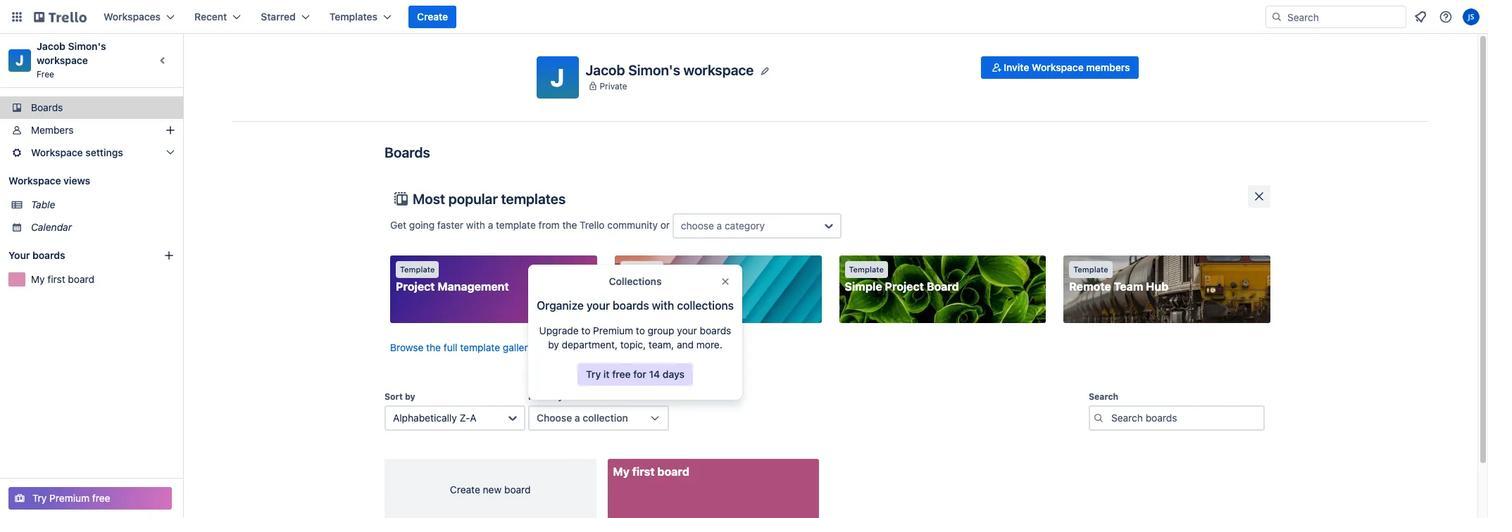Task type: vqa. For each thing, say whether or not it's contained in the screenshot.
BOARD icon
no



Task type: locate. For each thing, give the bounding box(es) containing it.
workspace down primary element
[[684, 62, 754, 78]]

0 vertical spatial first
[[47, 273, 65, 285]]

my first board
[[31, 273, 94, 285], [613, 466, 689, 478]]

j inside j button
[[550, 63, 564, 92]]

members
[[31, 124, 74, 136]]

jacob
[[37, 40, 65, 52], [586, 62, 625, 78]]

with up group
[[652, 299, 674, 312]]

0 vertical spatial workspace
[[1032, 61, 1084, 73]]

1 vertical spatial create
[[450, 484, 480, 496]]

0 horizontal spatial free
[[92, 492, 110, 504]]

2 project from the left
[[885, 280, 924, 293]]

z-
[[460, 412, 470, 424]]

search image
[[1271, 11, 1283, 23]]

boards
[[32, 249, 65, 261], [613, 299, 649, 312], [700, 325, 731, 337]]

boards down kanban
[[613, 299, 649, 312]]

1 vertical spatial with
[[652, 299, 674, 312]]

template kanban template
[[620, 265, 715, 293]]

search
[[1089, 392, 1118, 402]]

1 horizontal spatial try
[[586, 368, 601, 380]]

1 horizontal spatial your
[[677, 325, 697, 337]]

create
[[417, 11, 448, 23], [450, 484, 480, 496]]

category
[[725, 220, 765, 232]]

0 horizontal spatial boards
[[31, 101, 63, 113]]

premium
[[593, 325, 633, 337], [49, 492, 90, 504]]

create inside button
[[417, 11, 448, 23]]

1 vertical spatial premium
[[49, 492, 90, 504]]

j link
[[8, 49, 31, 72]]

by down "upgrade"
[[548, 339, 559, 351]]

1 vertical spatial my
[[613, 466, 630, 478]]

back to home image
[[34, 6, 87, 28]]

1 horizontal spatial with
[[652, 299, 674, 312]]

by for sort by
[[405, 392, 415, 402]]

workspace down members
[[31, 146, 83, 158]]

0 horizontal spatial premium
[[49, 492, 90, 504]]

workspaces button
[[95, 6, 183, 28]]

1 horizontal spatial boards
[[385, 144, 430, 161]]

a
[[488, 219, 493, 231], [717, 220, 722, 232], [575, 412, 580, 424]]

boards down calendar
[[32, 249, 65, 261]]

1 vertical spatial try
[[32, 492, 47, 504]]

0 horizontal spatial boards
[[32, 249, 65, 261]]

popular
[[448, 191, 498, 207]]

1 vertical spatial my first board link
[[607, 459, 819, 518]]

a for choose a category
[[717, 220, 722, 232]]

views
[[63, 175, 90, 187]]

2 horizontal spatial boards
[[700, 325, 731, 337]]

primary element
[[0, 0, 1488, 34]]

0 horizontal spatial to
[[581, 325, 590, 337]]

board
[[68, 273, 94, 285], [657, 466, 689, 478], [504, 484, 531, 496]]

my down collection
[[613, 466, 630, 478]]

1 vertical spatial first
[[632, 466, 655, 478]]

j
[[16, 52, 24, 68], [550, 63, 564, 92]]

workspace up free
[[37, 54, 88, 66]]

recent
[[194, 11, 227, 23]]

14
[[649, 368, 660, 380]]

1 vertical spatial the
[[426, 342, 441, 354]]

0 horizontal spatial my first board
[[31, 273, 94, 285]]

filter by
[[528, 392, 563, 402]]

your boards
[[8, 249, 65, 261]]

create for create new board
[[450, 484, 480, 496]]

0 vertical spatial simon's
[[68, 40, 106, 52]]

jacob up free
[[37, 40, 65, 52]]

choose
[[537, 412, 572, 424]]

my
[[31, 273, 45, 285], [613, 466, 630, 478]]

jacob inside jacob simon's workspace free
[[37, 40, 65, 52]]

1 horizontal spatial the
[[562, 219, 577, 231]]

to up 'department,' in the bottom left of the page
[[581, 325, 590, 337]]

template
[[400, 265, 435, 274], [625, 265, 659, 274], [849, 265, 884, 274], [1074, 265, 1108, 274], [664, 280, 715, 293]]

sort by
[[385, 392, 415, 402]]

0 horizontal spatial try
[[32, 492, 47, 504]]

project left 'management' on the bottom of the page
[[396, 280, 435, 293]]

for
[[633, 368, 646, 380]]

try inside try premium free button
[[32, 492, 47, 504]]

boards up "most" at the left of the page
[[385, 144, 430, 161]]

0 horizontal spatial my
[[31, 273, 45, 285]]

project
[[396, 280, 435, 293], [885, 280, 924, 293]]

0 vertical spatial jacob
[[37, 40, 65, 52]]

the right from
[[562, 219, 577, 231]]

workspace for jacob simon's workspace
[[684, 62, 754, 78]]

j inside j link
[[16, 52, 24, 68]]

with
[[466, 219, 485, 231], [652, 299, 674, 312]]

browse
[[390, 342, 424, 354]]

1 horizontal spatial simon's
[[628, 62, 680, 78]]

template inside template remote team hub
[[1074, 265, 1108, 274]]

jacob simon (jacobsimon16) image
[[1463, 8, 1480, 25]]

starred
[[261, 11, 296, 23]]

upgrade
[[539, 325, 579, 337]]

workspace inside dropdown button
[[31, 146, 83, 158]]

boards
[[31, 101, 63, 113], [385, 144, 430, 161]]

2 vertical spatial boards
[[700, 325, 731, 337]]

templates button
[[321, 6, 400, 28]]

boards up more.
[[700, 325, 731, 337]]

0 vertical spatial premium
[[593, 325, 633, 337]]

1 vertical spatial board
[[657, 466, 689, 478]]

0 vertical spatial free
[[612, 368, 631, 380]]

0 vertical spatial create
[[417, 11, 448, 23]]

try it free for 14 days button
[[578, 363, 693, 386]]

new
[[483, 484, 502, 496]]

by
[[548, 339, 559, 351], [405, 392, 415, 402], [553, 392, 563, 402]]

your up and
[[677, 325, 697, 337]]

workspace
[[1032, 61, 1084, 73], [31, 146, 83, 158], [8, 175, 61, 187]]

your right the organize
[[587, 299, 610, 312]]

the left full
[[426, 342, 441, 354]]

1 vertical spatial simon's
[[628, 62, 680, 78]]

free inside button
[[612, 368, 631, 380]]

0 horizontal spatial your
[[587, 299, 610, 312]]

settings
[[85, 146, 123, 158]]

1 vertical spatial workspace
[[31, 146, 83, 158]]

simon's inside jacob simon's workspace free
[[68, 40, 106, 52]]

a inside 'choose a collection' 'button'
[[575, 412, 580, 424]]

by right sort
[[405, 392, 415, 402]]

2 vertical spatial workspace
[[8, 175, 61, 187]]

jacob simon's workspace free
[[37, 40, 109, 80]]

0 vertical spatial boards
[[31, 101, 63, 113]]

template inside template project management
[[400, 265, 435, 274]]

1 vertical spatial boards
[[613, 299, 649, 312]]

1 horizontal spatial create
[[450, 484, 480, 496]]

try inside the try it free for 14 days button
[[586, 368, 601, 380]]

first down your boards with 1 items element
[[47, 273, 65, 285]]

0 horizontal spatial my first board link
[[31, 273, 175, 287]]

project inside template simple project board
[[885, 280, 924, 293]]

try
[[586, 368, 601, 380], [32, 492, 47, 504]]

your inside upgrade to premium to group your boards by department, topic, team, and more.
[[677, 325, 697, 337]]

0 vertical spatial my
[[31, 273, 45, 285]]

1 project from the left
[[396, 280, 435, 293]]

project left board
[[885, 280, 924, 293]]

0 horizontal spatial j
[[16, 52, 24, 68]]

with for a
[[466, 219, 485, 231]]

0 vertical spatial board
[[68, 273, 94, 285]]

upgrade to premium to group your boards by department, topic, team, and more.
[[539, 325, 731, 351]]

0 horizontal spatial with
[[466, 219, 485, 231]]

my first board link
[[31, 273, 175, 287], [607, 459, 819, 518]]

group
[[648, 325, 674, 337]]

2 to from the left
[[636, 325, 645, 337]]

1 horizontal spatial premium
[[593, 325, 633, 337]]

2 horizontal spatial a
[[717, 220, 722, 232]]

workspace inside jacob simon's workspace free
[[37, 54, 88, 66]]

1 vertical spatial template
[[460, 342, 500, 354]]

template inside template simple project board
[[849, 265, 884, 274]]

by right filter on the left bottom of page
[[553, 392, 563, 402]]

your
[[8, 249, 30, 261]]

team
[[1114, 280, 1143, 293]]

remote
[[1069, 280, 1111, 293]]

0 notifications image
[[1412, 8, 1429, 25]]

1 horizontal spatial free
[[612, 368, 631, 380]]

first down 'choose a collection' 'button'
[[632, 466, 655, 478]]

1 horizontal spatial my
[[613, 466, 630, 478]]

management
[[438, 280, 509, 293]]

to up topic,
[[636, 325, 645, 337]]

kanban
[[620, 280, 662, 293]]

Search field
[[1283, 6, 1406, 27]]

sm image
[[990, 61, 1004, 75]]

free
[[612, 368, 631, 380], [92, 492, 110, 504]]

a for choose a collection
[[575, 412, 580, 424]]

workspace right invite
[[1032, 61, 1084, 73]]

0 vertical spatial with
[[466, 219, 485, 231]]

workspace up table
[[8, 175, 61, 187]]

0 vertical spatial the
[[562, 219, 577, 231]]

1 horizontal spatial jacob
[[586, 62, 625, 78]]

table
[[31, 199, 55, 211]]

1 vertical spatial your
[[677, 325, 697, 337]]

workspace for views
[[8, 175, 61, 187]]

0 horizontal spatial first
[[47, 273, 65, 285]]

workspace
[[37, 54, 88, 66], [684, 62, 754, 78]]

the
[[562, 219, 577, 231], [426, 342, 441, 354]]

0 horizontal spatial workspace
[[37, 54, 88, 66]]

j left private
[[550, 63, 564, 92]]

2 vertical spatial board
[[504, 484, 531, 496]]

boards up members
[[31, 101, 63, 113]]

1 horizontal spatial a
[[575, 412, 580, 424]]

template right full
[[460, 342, 500, 354]]

1 horizontal spatial my first board
[[613, 466, 689, 478]]

jacob up private
[[586, 62, 625, 78]]

1 vertical spatial free
[[92, 492, 110, 504]]

project inside template project management
[[396, 280, 435, 293]]

with right faster at the left of page
[[466, 219, 485, 231]]

my down your boards
[[31, 273, 45, 285]]

premium inside button
[[49, 492, 90, 504]]

template
[[496, 219, 536, 231], [460, 342, 500, 354]]

1 horizontal spatial project
[[885, 280, 924, 293]]

0 horizontal spatial jacob
[[37, 40, 65, 52]]

0 vertical spatial your
[[587, 299, 610, 312]]

0 vertical spatial try
[[586, 368, 601, 380]]

j for j button
[[550, 63, 564, 92]]

add board image
[[163, 250, 175, 261]]

0 horizontal spatial project
[[396, 280, 435, 293]]

1 vertical spatial jacob
[[586, 62, 625, 78]]

try premium free
[[32, 492, 110, 504]]

free inside button
[[92, 492, 110, 504]]

1 horizontal spatial to
[[636, 325, 645, 337]]

to
[[581, 325, 590, 337], [636, 325, 645, 337]]

1 horizontal spatial workspace
[[684, 62, 754, 78]]

more.
[[696, 339, 722, 351]]

template down templates
[[496, 219, 536, 231]]

j left jacob simon's workspace free
[[16, 52, 24, 68]]

get
[[390, 219, 406, 231]]

0 horizontal spatial create
[[417, 11, 448, 23]]

1 vertical spatial boards
[[385, 144, 430, 161]]

0 horizontal spatial simon's
[[68, 40, 106, 52]]

jacob for jacob simon's workspace free
[[37, 40, 65, 52]]

1 horizontal spatial j
[[550, 63, 564, 92]]

most
[[413, 191, 445, 207]]



Task type: describe. For each thing, give the bounding box(es) containing it.
templates
[[501, 191, 566, 207]]

by inside upgrade to premium to group your boards by department, topic, team, and more.
[[548, 339, 559, 351]]

gallery
[[503, 342, 533, 354]]

1 horizontal spatial board
[[504, 484, 531, 496]]

from
[[539, 219, 560, 231]]

going
[[409, 219, 435, 231]]

j for j link
[[16, 52, 24, 68]]

recent button
[[186, 6, 250, 28]]

0 vertical spatial my first board
[[31, 273, 94, 285]]

0 horizontal spatial the
[[426, 342, 441, 354]]

1 vertical spatial my first board
[[613, 466, 689, 478]]

sort
[[385, 392, 403, 402]]

free
[[37, 69, 54, 80]]

template project management
[[396, 265, 509, 293]]

it
[[603, 368, 610, 380]]

workspace navigation collapse icon image
[[154, 51, 173, 70]]

organize
[[537, 299, 584, 312]]

try it free for 14 days
[[586, 368, 685, 380]]

table link
[[31, 198, 175, 212]]

create new board
[[450, 484, 531, 496]]

premium inside upgrade to premium to group your boards by department, topic, team, and more.
[[593, 325, 633, 337]]

browse the full template gallery
[[390, 342, 533, 354]]

get going faster with a template from the trello community or
[[390, 219, 672, 231]]

0 horizontal spatial board
[[68, 273, 94, 285]]

private
[[600, 81, 627, 91]]

free for it
[[612, 368, 631, 380]]

Search text field
[[1089, 406, 1265, 431]]

create button
[[409, 6, 457, 28]]

community
[[607, 219, 658, 231]]

invite workspace members
[[1004, 61, 1130, 73]]

create for create
[[417, 11, 448, 23]]

collections
[[609, 275, 662, 287]]

try premium free button
[[8, 487, 172, 510]]

workspace for settings
[[31, 146, 83, 158]]

1 horizontal spatial first
[[632, 466, 655, 478]]

jacob simon's workspace
[[586, 62, 754, 78]]

by for filter by
[[553, 392, 563, 402]]

hub
[[1146, 280, 1169, 293]]

workspace views
[[8, 175, 90, 187]]

team,
[[649, 339, 674, 351]]

department,
[[562, 339, 618, 351]]

workspaces
[[104, 11, 161, 23]]

close popover image
[[720, 276, 731, 287]]

invite workspace members button
[[981, 56, 1138, 79]]

choose a collection button
[[528, 406, 669, 431]]

board
[[927, 280, 959, 293]]

1 horizontal spatial my first board link
[[607, 459, 819, 518]]

boards inside upgrade to premium to group your boards by department, topic, team, and more.
[[700, 325, 731, 337]]

workspace for jacob simon's workspace free
[[37, 54, 88, 66]]

simon's for jacob simon's workspace free
[[68, 40, 106, 52]]

organize your boards with collections
[[537, 299, 734, 312]]

j button
[[536, 56, 579, 99]]

try for try it free for 14 days
[[586, 368, 601, 380]]

collection
[[583, 412, 628, 424]]

template remote team hub
[[1069, 265, 1169, 293]]

2 horizontal spatial board
[[657, 466, 689, 478]]

try for try premium free
[[32, 492, 47, 504]]

jacob simon's workspace link
[[37, 40, 109, 66]]

jacob for jacob simon's workspace
[[586, 62, 625, 78]]

template for simple
[[849, 265, 884, 274]]

choose a category
[[681, 220, 765, 232]]

template for project
[[400, 265, 435, 274]]

template for kanban
[[625, 265, 659, 274]]

workspace inside button
[[1032, 61, 1084, 73]]

choose a collection
[[537, 412, 628, 424]]

1 to from the left
[[581, 325, 590, 337]]

days
[[663, 368, 685, 380]]

0 horizontal spatial a
[[488, 219, 493, 231]]

simple
[[845, 280, 882, 293]]

workspace settings button
[[0, 142, 183, 164]]

0 vertical spatial boards
[[32, 249, 65, 261]]

boards link
[[0, 96, 183, 119]]

or
[[660, 219, 670, 231]]

calendar
[[31, 221, 72, 233]]

trello
[[580, 219, 605, 231]]

browse the full template gallery link
[[390, 342, 533, 354]]

open information menu image
[[1439, 10, 1453, 24]]

full
[[444, 342, 457, 354]]

filter
[[528, 392, 550, 402]]

your boards with 1 items element
[[8, 247, 142, 264]]

template simple project board
[[845, 265, 959, 293]]

with for collections
[[652, 299, 674, 312]]

and
[[677, 339, 694, 351]]

1 horizontal spatial boards
[[613, 299, 649, 312]]

calendar link
[[31, 220, 175, 235]]

template for remote
[[1074, 265, 1108, 274]]

templates
[[329, 11, 378, 23]]

collections
[[677, 299, 734, 312]]

choose
[[681, 220, 714, 232]]

members
[[1086, 61, 1130, 73]]

alphabetically z-a
[[393, 412, 477, 424]]

most popular templates
[[413, 191, 566, 207]]

topic,
[[620, 339, 646, 351]]

free for premium
[[92, 492, 110, 504]]

alphabetically
[[393, 412, 457, 424]]

0 vertical spatial template
[[496, 219, 536, 231]]

workspace settings
[[31, 146, 123, 158]]

members link
[[0, 119, 183, 142]]

starred button
[[252, 6, 318, 28]]

0 vertical spatial my first board link
[[31, 273, 175, 287]]

a
[[470, 412, 477, 424]]

faster
[[437, 219, 464, 231]]

invite
[[1004, 61, 1029, 73]]

simon's for jacob simon's workspace
[[628, 62, 680, 78]]



